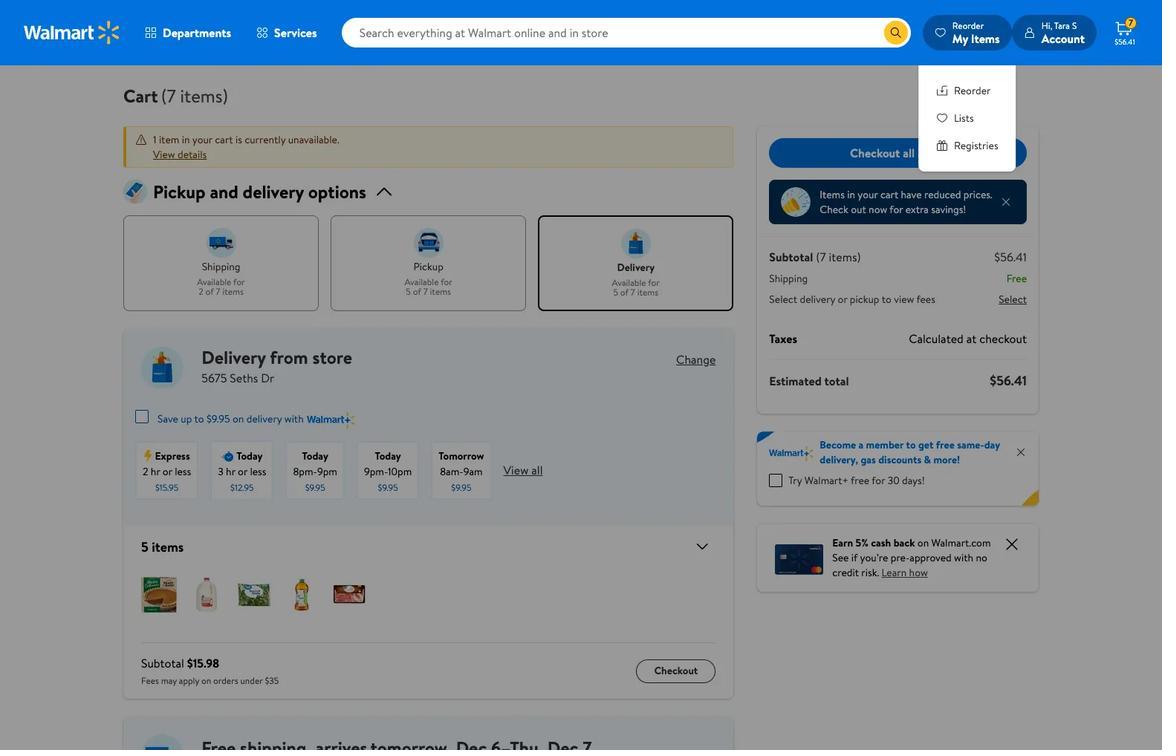 Task type: describe. For each thing, give the bounding box(es) containing it.
$56.41 for estimated total
[[991, 372, 1028, 390]]

free
[[1007, 271, 1028, 286]]

express
[[155, 449, 190, 464]]

select delivery or pickup to view fees
[[770, 292, 936, 307]]

fees
[[141, 675, 159, 688]]

no
[[977, 551, 988, 566]]

have
[[902, 187, 922, 202]]

earn
[[833, 536, 854, 551]]

checkout for checkout
[[655, 664, 698, 679]]

Walmart Site-Wide search field
[[342, 18, 911, 48]]

8pm-
[[293, 464, 317, 479]]

shipping
[[202, 259, 241, 274]]

reorder for reorder
[[955, 83, 991, 98]]

subtotal for subtotal $15.98 fees may apply on orders under $35
[[141, 656, 184, 672]]

a
[[859, 438, 864, 453]]

2 inside shipping available for 2 of 7 items
[[199, 286, 204, 298]]

walmart+
[[805, 474, 849, 489]]

items in your cart have reduced prices. check out now for extra savings!
[[820, 187, 993, 217]]

7 for delivery
[[631, 286, 636, 299]]

marie callender's pumpkin pie, 36 oz (frozen) with addon services image
[[141, 578, 177, 613]]

1 vertical spatial view
[[504, 463, 529, 479]]

hr for today
[[226, 465, 236, 480]]

checkout for checkout all items
[[851, 145, 901, 161]]

view inside 1 item in your cart is currently unavailable. view details
[[153, 147, 175, 162]]

cart
[[123, 83, 158, 109]]

5 for pickup
[[406, 286, 411, 298]]

delivery right and
[[243, 179, 304, 204]]

$15.95
[[155, 481, 179, 494]]

checkout
[[980, 331, 1028, 347]]

dismiss capital one banner image
[[1004, 536, 1022, 554]]

become
[[820, 438, 857, 453]]

close nudge image
[[1001, 196, 1013, 208]]

fulfillment logo image
[[141, 735, 184, 751]]

7 for pickup
[[424, 286, 428, 298]]

of for pickup
[[413, 286, 421, 298]]

fees
[[917, 292, 936, 307]]

intent image for pickup image
[[414, 228, 444, 258]]

risk.
[[862, 566, 880, 581]]

reorder my items
[[953, 19, 1001, 46]]

now
[[869, 202, 888, 217]]

seths
[[230, 370, 258, 387]]

5 items
[[141, 538, 184, 557]]

intent image for delivery image
[[621, 229, 651, 259]]

today for 9pm
[[302, 449, 329, 464]]

lists link
[[937, 111, 999, 126]]

great value whole vitamin d milk, gallon, 128 fl oz with addon services image
[[189, 578, 225, 613]]

in inside items in your cart have reduced prices. check out now for extra savings!
[[848, 187, 856, 202]]

items) for cart (7 items)
[[180, 83, 228, 109]]

for for shipping
[[234, 275, 245, 288]]

how
[[910, 566, 928, 581]]

great value hickory smoked bacon, 12 oz with addon services image
[[332, 578, 367, 613]]

change button
[[677, 352, 716, 368]]

pickup and delivery options
[[153, 179, 367, 204]]

today for 10pm
[[375, 449, 401, 464]]

under
[[241, 675, 263, 688]]

close walmart plus section image
[[1016, 447, 1028, 459]]

learn how
[[882, 566, 928, 581]]

savings!
[[932, 202, 967, 217]]

learn how link
[[882, 566, 928, 581]]

$9.95 for 9pm
[[305, 481, 326, 494]]

9pm-
[[364, 464, 388, 479]]

0 vertical spatial to
[[882, 292, 892, 307]]

list containing shipping
[[123, 216, 734, 312]]

up
[[181, 412, 192, 427]]

3
[[218, 465, 224, 480]]

services
[[274, 25, 317, 41]]

less for express
[[175, 464, 191, 479]]

view all button
[[504, 463, 543, 479]]

calculated
[[909, 331, 964, 347]]

all for view
[[532, 463, 543, 479]]

with inside see if you're pre-approved with no credit risk.
[[955, 551, 974, 566]]

departments button
[[132, 15, 244, 51]]

great value frozen broccoli florets, 12 oz steamable bag with addon services image
[[236, 578, 272, 613]]

tomorrow 8am-9am $9.95
[[439, 449, 484, 494]]

1 vertical spatial free
[[851, 474, 870, 489]]

credit
[[833, 566, 860, 581]]

0 vertical spatial walmart plus image
[[307, 413, 355, 429]]

items) for subtotal (7 items)
[[829, 249, 861, 265]]

of for delivery
[[621, 286, 629, 299]]

$9.95 for 10pm
[[378, 481, 398, 494]]

approved
[[910, 551, 952, 566]]

cart inside items in your cart have reduced prices. check out now for extra savings!
[[881, 187, 899, 202]]

departments
[[163, 25, 231, 41]]

prices.
[[964, 187, 993, 202]]

items inside checkout all items button
[[918, 145, 947, 161]]

in inside 1 item in your cart is currently unavailable. view details
[[182, 132, 190, 147]]

$56.41 for subtotal
[[995, 249, 1028, 265]]

$9.95 for 9am
[[452, 481, 472, 494]]

delivery from store
[[202, 345, 352, 370]]

day
[[985, 438, 1001, 453]]

0 horizontal spatial 5
[[141, 538, 149, 557]]

and
[[210, 179, 239, 204]]

cart_gic_illustration image
[[123, 180, 147, 204]]

earn 5% cash back on walmart.com
[[833, 536, 991, 551]]

member
[[867, 438, 904, 453]]

intent image for shipping image
[[206, 228, 236, 258]]

store
[[313, 345, 352, 370]]

9am
[[464, 464, 483, 479]]

calculated at checkout
[[909, 331, 1028, 347]]

for for pickup
[[441, 275, 453, 288]]

registries link
[[937, 138, 999, 154]]

for for delivery
[[649, 276, 660, 289]]

or for $12.95
[[238, 465, 248, 480]]

for inside items in your cart have reduced prices. check out now for extra savings!
[[890, 202, 904, 217]]

items for pickup
[[430, 286, 451, 298]]

back
[[894, 536, 916, 551]]

select button
[[999, 292, 1028, 307]]

$12.95
[[231, 482, 254, 495]]

reduced
[[925, 187, 962, 202]]

items inside items in your cart have reduced prices. check out now for extra savings!
[[820, 187, 845, 202]]

reduced price image
[[782, 187, 811, 217]]

may
[[161, 675, 177, 688]]

1 item in your cart is currently unavailable. view details
[[153, 132, 340, 162]]

delivery inside delivery available for 5 of 7 items
[[617, 260, 655, 275]]

0 horizontal spatial today
[[237, 449, 263, 464]]

pre-
[[891, 551, 910, 566]]

item
[[159, 132, 179, 147]]

delivery down shipping
[[800, 292, 836, 307]]

view
[[895, 292, 915, 307]]

discounts
[[879, 453, 922, 468]]

on inside subtotal $15.98 fees may apply on orders under $35
[[202, 675, 211, 688]]

services button
[[244, 15, 330, 51]]

of for shipping
[[206, 286, 214, 298]]

view details button
[[153, 147, 207, 162]]

available for pickup
[[405, 275, 439, 288]]

5 for delivery
[[614, 286, 619, 299]]

5675 seths dr
[[202, 370, 274, 387]]

to inside become a member to get free same-day delivery, gas discounts & more!
[[907, 438, 916, 453]]

check
[[820, 202, 849, 217]]

checkout all items button
[[770, 138, 1028, 168]]

you're
[[861, 551, 889, 566]]



Task type: vqa. For each thing, say whether or not it's contained in the screenshot.


Task type: locate. For each thing, give the bounding box(es) containing it.
items inside pickup available for 5 of 7 items
[[430, 286, 451, 298]]

today 9pm-10pm $9.95
[[364, 449, 412, 494]]

1 vertical spatial reorder
[[955, 83, 991, 98]]

subtotal $15.98 fees may apply on orders under $35
[[141, 656, 279, 688]]

your inside 1 item in your cart is currently unavailable. view details
[[192, 132, 213, 147]]

account
[[1042, 30, 1086, 46]]

less for today
[[250, 465, 267, 480]]

0 horizontal spatial 2
[[143, 464, 148, 479]]

checkout
[[851, 145, 901, 161], [655, 664, 698, 679]]

0 vertical spatial free
[[937, 438, 955, 453]]

(7 for subtotal
[[817, 249, 827, 265]]

pickup left view
[[850, 292, 880, 307]]

select down shipping
[[770, 292, 798, 307]]

cash
[[872, 536, 892, 551]]

of inside shipping available for 2 of 7 items
[[206, 286, 214, 298]]

or up $15.95 at bottom
[[163, 464, 172, 479]]

available down 'intent image for pickup'
[[405, 275, 439, 288]]

0 vertical spatial in
[[182, 132, 190, 147]]

less down express
[[175, 464, 191, 479]]

free shipping, arrives tomorrow, dec 6 to thu, dec 7 5675 seths dr element
[[123, 718, 734, 751]]

delivery down dr
[[247, 412, 282, 427]]

save up to $9.95 on delivery with
[[158, 412, 304, 427]]

2 horizontal spatial of
[[621, 286, 629, 299]]

on right back
[[918, 536, 930, 551]]

0 horizontal spatial of
[[206, 286, 214, 298]]

try
[[789, 474, 803, 489]]

items down shipping
[[223, 286, 244, 298]]

1 vertical spatial in
[[848, 187, 856, 202]]

your right 'item'
[[192, 132, 213, 147]]

walmart plus image up 'try'
[[770, 447, 814, 462]]

with
[[285, 412, 304, 427], [955, 551, 974, 566]]

more!
[[934, 453, 961, 468]]

7 right s
[[1129, 17, 1134, 29]]

items down intent image for delivery
[[638, 286, 659, 299]]

1 vertical spatial 2
[[143, 464, 148, 479]]

1 horizontal spatial view
[[504, 463, 529, 479]]

with left no
[[955, 551, 974, 566]]

1 horizontal spatial or
[[238, 465, 248, 480]]

select for select delivery or pickup to view fees
[[770, 292, 798, 307]]

apply
[[179, 675, 199, 688]]

2 horizontal spatial on
[[918, 536, 930, 551]]

0 vertical spatial (7
[[161, 83, 176, 109]]

1 horizontal spatial subtotal
[[770, 249, 814, 265]]

for inside delivery available for 5 of 7 items
[[649, 276, 660, 289]]

delivery,
[[820, 453, 859, 468]]

1 vertical spatial items)
[[829, 249, 861, 265]]

checkout all items
[[851, 145, 947, 161]]

for inside banner
[[872, 474, 886, 489]]

to left view
[[882, 292, 892, 307]]

pickup inside pickup available for 5 of 7 items
[[414, 259, 444, 274]]

items) up select delivery or pickup to view fees
[[829, 249, 861, 265]]

available for shipping
[[197, 275, 232, 288]]

5%
[[856, 536, 869, 551]]

reorder up reorder link
[[953, 19, 985, 32]]

1 horizontal spatial to
[[882, 292, 892, 307]]

5675
[[202, 370, 227, 387]]

0 horizontal spatial less
[[175, 464, 191, 479]]

free inside become a member to get free same-day delivery, gas discounts & more!
[[937, 438, 955, 453]]

free
[[937, 438, 955, 453], [851, 474, 870, 489]]

0 vertical spatial with
[[285, 412, 304, 427]]

7 down intent image for delivery
[[631, 286, 636, 299]]

or
[[838, 292, 848, 307], [163, 464, 172, 479], [238, 465, 248, 480]]

at
[[967, 331, 977, 347]]

try walmart+ free for 30 days!
[[789, 474, 926, 489]]

banner
[[758, 432, 1039, 506]]

today inside today 8pm-9pm $9.95
[[302, 449, 329, 464]]

in right 'item'
[[182, 132, 190, 147]]

subtotal up shipping
[[770, 249, 814, 265]]

view all
[[504, 463, 543, 479]]

delivery
[[202, 345, 266, 370]]

2 vertical spatial $56.41
[[991, 372, 1028, 390]]

see if you're pre-approved with no credit risk.
[[833, 551, 988, 581]]

or inside 2 hr or less $15.95
[[163, 464, 172, 479]]

available
[[197, 275, 232, 288], [405, 275, 439, 288], [612, 276, 647, 289]]

0 horizontal spatial with
[[285, 412, 304, 427]]

7 down 'intent image for pickup'
[[424, 286, 428, 298]]

delivery
[[243, 179, 304, 204], [617, 260, 655, 275], [800, 292, 836, 307], [247, 412, 282, 427]]

0 horizontal spatial checkout
[[655, 664, 698, 679]]

1 horizontal spatial items)
[[829, 249, 861, 265]]

1 horizontal spatial checkout
[[851, 145, 901, 161]]

all up have
[[904, 145, 915, 161]]

0 vertical spatial your
[[192, 132, 213, 147]]

cart left have
[[881, 187, 899, 202]]

for
[[890, 202, 904, 217], [234, 275, 245, 288], [441, 275, 453, 288], [649, 276, 660, 289], [872, 474, 886, 489]]

1 vertical spatial on
[[918, 536, 930, 551]]

1 horizontal spatial in
[[848, 187, 856, 202]]

cart left is
[[215, 132, 233, 147]]

2 horizontal spatial today
[[375, 449, 401, 464]]

2 vertical spatial on
[[202, 675, 211, 688]]

9pm
[[317, 464, 338, 479]]

1 horizontal spatial (7
[[817, 249, 827, 265]]

on for walmart.com
[[918, 536, 930, 551]]

unavailable.
[[288, 132, 340, 147]]

walmart.com
[[932, 536, 991, 551]]

hr down express thunderbolt icon
[[151, 464, 160, 479]]

2 horizontal spatial or
[[838, 292, 848, 307]]

items down 'intent image for pickup'
[[430, 286, 451, 298]]

0 horizontal spatial hr
[[151, 464, 160, 479]]

reorder
[[953, 19, 985, 32], [955, 83, 991, 98]]

from
[[270, 345, 308, 370]]

items for shipping
[[223, 286, 244, 298]]

items) up details
[[180, 83, 228, 109]]

items
[[972, 30, 1001, 46], [820, 187, 845, 202]]

hr for express
[[151, 464, 160, 479]]

$56.41 up "free"
[[995, 249, 1028, 265]]

1 vertical spatial cart
[[881, 187, 899, 202]]

items inside shipping available for 2 of 7 items
[[223, 286, 244, 298]]

less up $12.95
[[250, 465, 267, 480]]

pickup down 'intent image for pickup'
[[414, 259, 444, 274]]

to left get
[[907, 438, 916, 453]]

learn
[[882, 566, 907, 581]]

for left 30 on the bottom right
[[872, 474, 886, 489]]

for down intent image for delivery
[[649, 276, 660, 289]]

items up reduced
[[918, 145, 947, 161]]

available inside shipping available for 2 of 7 items
[[197, 275, 232, 288]]

reorder inside reorder my items
[[953, 19, 985, 32]]

on for delivery
[[233, 412, 244, 427]]

dr
[[261, 370, 274, 387]]

items left out at the right of the page
[[820, 187, 845, 202]]

available for delivery
[[612, 276, 647, 289]]

extra
[[906, 202, 929, 217]]

1 horizontal spatial 2
[[199, 286, 204, 298]]

reorder link
[[937, 83, 999, 99]]

with up 8pm-
[[285, 412, 304, 427]]

walmart plus image
[[307, 413, 355, 429], [770, 447, 814, 462]]

1 horizontal spatial today
[[302, 449, 329, 464]]

$56.41
[[1116, 36, 1136, 47], [995, 249, 1028, 265], [991, 372, 1028, 390]]

your inside items in your cart have reduced prices. check out now for extra savings!
[[858, 187, 879, 202]]

7
[[1129, 17, 1134, 29], [216, 286, 220, 298], [424, 286, 428, 298], [631, 286, 636, 299]]

1 horizontal spatial walmart plus image
[[770, 447, 814, 462]]

on
[[233, 412, 244, 427], [918, 536, 930, 551], [202, 675, 211, 688]]

7 $56.41
[[1116, 17, 1136, 47]]

0 vertical spatial reorder
[[953, 19, 985, 32]]

or inside 3 hr or less $12.95
[[238, 465, 248, 480]]

lists
[[955, 111, 975, 126]]

free right get
[[937, 438, 955, 453]]

hr inside 3 hr or less $12.95
[[226, 465, 236, 480]]

$56.41 down checkout
[[991, 372, 1028, 390]]

2 vertical spatial to
[[907, 438, 916, 453]]

of inside pickup available for 5 of 7 items
[[413, 286, 421, 298]]

2 horizontal spatial available
[[612, 276, 647, 289]]

view left details
[[153, 147, 175, 162]]

of down shipping
[[206, 286, 214, 298]]

s
[[1073, 19, 1078, 32]]

1 vertical spatial items
[[820, 187, 845, 202]]

0 vertical spatial view
[[153, 147, 175, 162]]

1 horizontal spatial less
[[250, 465, 267, 480]]

out
[[852, 202, 867, 217]]

items up marie callender's pumpkin pie, 36 oz (frozen) with addon services "image"
[[152, 538, 184, 557]]

$9.95 down 8pm-
[[305, 481, 326, 494]]

Search search field
[[342, 18, 911, 48]]

items inside delivery available for 5 of 7 items
[[638, 286, 659, 299]]

1 horizontal spatial cart
[[881, 187, 899, 202]]

(7
[[161, 83, 176, 109], [817, 249, 827, 265]]

subtotal for subtotal (7 items)
[[770, 249, 814, 265]]

change
[[677, 352, 716, 368]]

$9.95 right up on the left
[[207, 412, 230, 427]]

capital one credit card image
[[776, 542, 824, 575]]

pickup
[[153, 179, 206, 204]]

1 horizontal spatial hr
[[226, 465, 236, 480]]

1 vertical spatial $56.41
[[995, 249, 1028, 265]]

$9.95 inside today 8pm-9pm $9.95
[[305, 481, 326, 494]]

hr inside 2 hr or less $15.95
[[151, 464, 160, 479]]

if
[[852, 551, 858, 566]]

0 vertical spatial items
[[972, 30, 1001, 46]]

5 inside pickup available for 5 of 7 items
[[406, 286, 411, 298]]

$56.41 right account
[[1116, 36, 1136, 47]]

items)
[[180, 83, 228, 109], [829, 249, 861, 265]]

cart
[[215, 132, 233, 147], [881, 187, 899, 202]]

0 horizontal spatial on
[[202, 675, 211, 688]]

7 inside pickup available for 5 of 7 items
[[424, 286, 428, 298]]

available down intent image for delivery
[[612, 276, 647, 289]]

for down shipping
[[234, 275, 245, 288]]

0 vertical spatial pickup
[[414, 259, 444, 274]]

subtotal up may
[[141, 656, 184, 672]]

today up 8pm-
[[302, 449, 329, 464]]

total
[[825, 373, 849, 389]]

$9.95 inside tomorrow 8am-9am $9.95
[[452, 481, 472, 494]]

2 hr or less $15.95
[[143, 464, 191, 494]]

details
[[178, 147, 207, 162]]

0 horizontal spatial select
[[770, 292, 798, 307]]

is
[[236, 132, 242, 147]]

subtotal inside subtotal $15.98 fees may apply on orders under $35
[[141, 656, 184, 672]]

(7 right cart on the left top
[[161, 83, 176, 109]]

1 vertical spatial subtotal
[[141, 656, 184, 672]]

1 select from the left
[[770, 292, 798, 307]]

days!
[[903, 474, 926, 489]]

in left now at the top right of the page
[[848, 187, 856, 202]]

select down "free"
[[999, 292, 1028, 307]]

0 horizontal spatial your
[[192, 132, 213, 147]]

$9.95
[[207, 412, 230, 427], [305, 481, 326, 494], [378, 481, 398, 494], [452, 481, 472, 494]]

reorder for reorder my items
[[953, 19, 985, 32]]

0 horizontal spatial pickup
[[414, 259, 444, 274]]

to right up on the left
[[194, 412, 204, 427]]

1 vertical spatial checkout
[[655, 664, 698, 679]]

10pm
[[388, 464, 412, 479]]

of
[[206, 286, 214, 298], [413, 286, 421, 298], [621, 286, 629, 299]]

7 down shipping
[[216, 286, 220, 298]]

3 hr or less $12.95
[[218, 465, 267, 495]]

on right apply
[[202, 675, 211, 688]]

for down 'intent image for pickup'
[[441, 275, 453, 288]]

1 vertical spatial walmart plus image
[[770, 447, 814, 462]]

all for checkout
[[904, 145, 915, 161]]

1 horizontal spatial on
[[233, 412, 244, 427]]

0 horizontal spatial subtotal
[[141, 656, 184, 672]]

2 down shipping
[[199, 286, 204, 298]]

&
[[925, 453, 932, 468]]

1 vertical spatial your
[[858, 187, 879, 202]]

1 horizontal spatial pickup
[[850, 292, 880, 307]]

list
[[123, 216, 734, 312]]

available inside delivery available for 5 of 7 items
[[612, 276, 647, 289]]

free down gas
[[851, 474, 870, 489]]

view right "9am"
[[504, 463, 529, 479]]

Save up to $9.95 on delivery with checkbox
[[135, 410, 149, 424]]

$9.95 down 10pm
[[378, 481, 398, 494]]

walmart image
[[24, 21, 120, 45]]

of down 'intent image for pickup'
[[413, 286, 421, 298]]

$9.95 for to
[[207, 412, 230, 427]]

subtotal (7 items)
[[770, 249, 861, 265]]

select
[[770, 292, 798, 307], [999, 292, 1028, 307]]

0 vertical spatial on
[[233, 412, 244, 427]]

or for to
[[838, 292, 848, 307]]

shipping available for 2 of 7 items
[[197, 259, 245, 298]]

for inside shipping available for 2 of 7 items
[[234, 275, 245, 288]]

today 8pm-9pm $9.95
[[293, 449, 338, 494]]

of inside delivery available for 5 of 7 items
[[621, 286, 629, 299]]

express thunderbolt image
[[144, 451, 152, 463]]

1 vertical spatial pickup
[[850, 292, 880, 307]]

5 inside delivery available for 5 of 7 items
[[614, 286, 619, 299]]

0 horizontal spatial (7
[[161, 83, 176, 109]]

0 horizontal spatial items
[[820, 187, 845, 202]]

(7 for cart
[[161, 83, 176, 109]]

on down 5675 seths dr
[[233, 412, 244, 427]]

available down shipping
[[197, 275, 232, 288]]

great value 100% apple juice, 96 fl oz with addon services image
[[284, 578, 320, 613]]

less inside 3 hr or less $12.95
[[250, 465, 267, 480]]

or up $12.95
[[238, 465, 248, 480]]

alert containing 1 item in your cart is currently unavailable.
[[123, 126, 734, 168]]

estimated
[[770, 373, 822, 389]]

orders
[[213, 675, 238, 688]]

2 down express thunderbolt icon
[[143, 464, 148, 479]]

hi,
[[1042, 19, 1053, 32]]

reorder up lists link
[[955, 83, 991, 98]]

cart (7 items)
[[123, 83, 228, 109]]

2 horizontal spatial to
[[907, 438, 916, 453]]

1 horizontal spatial your
[[858, 187, 879, 202]]

0 horizontal spatial cart
[[215, 132, 233, 147]]

1 vertical spatial (7
[[817, 249, 827, 265]]

all right "9am"
[[532, 463, 543, 479]]

1 horizontal spatial available
[[405, 275, 439, 288]]

Try Walmart+ free for 30 days! checkbox
[[770, 474, 783, 488]]

0 vertical spatial $56.41
[[1116, 36, 1136, 47]]

2 select from the left
[[999, 292, 1028, 307]]

walmart plus image up 9pm
[[307, 413, 355, 429]]

0 horizontal spatial walmart plus image
[[307, 413, 355, 429]]

less
[[175, 464, 191, 479], [250, 465, 267, 480]]

for right now at the top right of the page
[[890, 202, 904, 217]]

0 horizontal spatial available
[[197, 275, 232, 288]]

1 horizontal spatial of
[[413, 286, 421, 298]]

search icon image
[[891, 27, 903, 39]]

7 inside delivery available for 5 of 7 items
[[631, 286, 636, 299]]

see
[[833, 551, 849, 566]]

30
[[888, 474, 900, 489]]

0 vertical spatial 2
[[199, 286, 204, 298]]

7 for shipping
[[216, 286, 220, 298]]

0 vertical spatial subtotal
[[770, 249, 814, 265]]

1 vertical spatial to
[[194, 412, 204, 427]]

0 vertical spatial cart
[[215, 132, 233, 147]]

0 horizontal spatial all
[[532, 463, 543, 479]]

of down intent image for delivery
[[621, 286, 629, 299]]

select for select button
[[999, 292, 1028, 307]]

0 horizontal spatial view
[[153, 147, 175, 162]]

today up 10pm
[[375, 449, 401, 464]]

1 horizontal spatial free
[[937, 438, 955, 453]]

(7 down check
[[817, 249, 827, 265]]

1 horizontal spatial with
[[955, 551, 974, 566]]

shipping
[[770, 271, 808, 286]]

1 horizontal spatial all
[[904, 145, 915, 161]]

0 vertical spatial items)
[[180, 83, 228, 109]]

0 vertical spatial checkout
[[851, 145, 901, 161]]

0 horizontal spatial items)
[[180, 83, 228, 109]]

0 horizontal spatial or
[[163, 464, 172, 479]]

2 inside 2 hr or less $15.95
[[143, 464, 148, 479]]

items inside reorder my items
[[972, 30, 1001, 46]]

1 horizontal spatial 5
[[406, 286, 411, 298]]

for inside pickup available for 5 of 7 items
[[441, 275, 453, 288]]

7 inside shipping available for 2 of 7 items
[[216, 286, 220, 298]]

today up 3 hr or less $12.95
[[237, 449, 263, 464]]

1 vertical spatial with
[[955, 551, 974, 566]]

save
[[158, 412, 178, 427]]

1 horizontal spatial items
[[972, 30, 1001, 46]]

cart inside 1 item in your cart is currently unavailable. view details
[[215, 132, 233, 147]]

delivery down intent image for delivery
[[617, 260, 655, 275]]

today inside today 9pm-10pm $9.95
[[375, 449, 401, 464]]

$35
[[265, 675, 279, 688]]

items right my
[[972, 30, 1001, 46]]

1 horizontal spatial select
[[999, 292, 1028, 307]]

1 vertical spatial all
[[532, 463, 543, 479]]

your right check
[[858, 187, 879, 202]]

pickup and delivery options button
[[123, 179, 734, 204]]

hr right 3
[[226, 465, 236, 480]]

less inside 2 hr or less $15.95
[[175, 464, 191, 479]]

$9.95 down 8am-
[[452, 481, 472, 494]]

or down subtotal (7 items)
[[838, 292, 848, 307]]

0 vertical spatial all
[[904, 145, 915, 161]]

or for $15.95
[[163, 464, 172, 479]]

all inside button
[[904, 145, 915, 161]]

$9.95 inside today 9pm-10pm $9.95
[[378, 481, 398, 494]]

2 horizontal spatial 5
[[614, 286, 619, 299]]

0 horizontal spatial to
[[194, 412, 204, 427]]

alert
[[123, 126, 734, 168]]

7 inside 7 $56.41
[[1129, 17, 1134, 29]]

checkout button
[[637, 660, 716, 684]]

save up to $9.95 on delivery with walmart plus, page will refresh upon selection element
[[135, 410, 355, 441]]

0 horizontal spatial free
[[851, 474, 870, 489]]

0 horizontal spatial in
[[182, 132, 190, 147]]

banner containing become a member to get free same-day delivery, gas discounts & more!
[[758, 432, 1039, 506]]

items for delivery
[[638, 286, 659, 299]]

hi, tara s account
[[1042, 19, 1086, 46]]

available inside pickup available for 5 of 7 items
[[405, 275, 439, 288]]

1
[[153, 132, 157, 147]]



